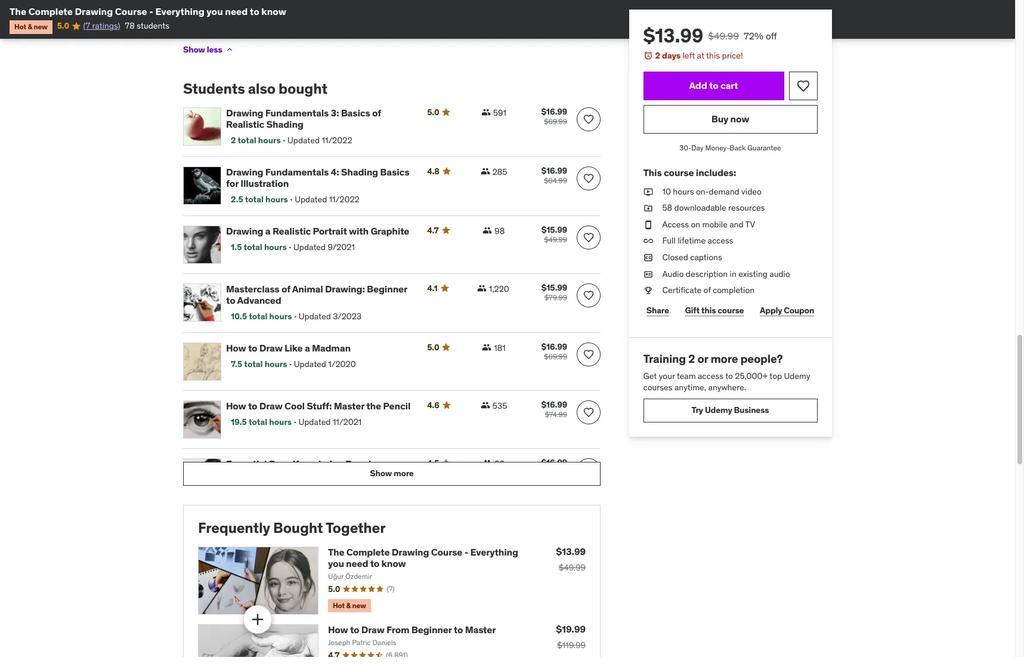 Task type: describe. For each thing, give the bounding box(es) containing it.
xsmall image left 58
[[644, 202, 654, 214]]

essential
[[226, 458, 267, 470]]

1 horizontal spatial new
[[352, 601, 366, 610]]

hours right '10'
[[674, 186, 695, 197]]

access inside "training 2 or more people? get your team access to 25,000+ top udemy courses anytime, anywhere."
[[699, 370, 724, 381]]

wishlist image for drawing fundamentals 3: basics of realistic shading
[[583, 113, 595, 125]]

drawing fundamentals 4: shading basics for illustration
[[226, 166, 410, 189]]

$16.99 $64.99
[[542, 165, 568, 185]]

4.8
[[427, 166, 440, 177]]

buy
[[712, 113, 729, 125]]

drawing inside drawing fundamentals 4: shading basics for illustration
[[226, 166, 263, 178]]

$49.99 for $15.99 $49.99
[[544, 235, 568, 244]]

0 vertical spatial the
[[306, 12, 318, 23]]

lifetime
[[678, 235, 706, 246]]

how for how to draw like a madman
[[226, 342, 246, 354]]

drawing fundamentals 4: shading basics for illustration link
[[226, 166, 413, 189]]

coupon
[[785, 305, 815, 316]]

back
[[730, 143, 747, 152]]

$69.99 for how to draw like a madman
[[544, 352, 568, 361]]

total for drawing a realistic portrait with graphite
[[244, 242, 262, 252]]

captions
[[691, 252, 723, 263]]

alarm image
[[644, 51, 654, 60]]

essential base knowledge drawing course
[[226, 458, 383, 481]]

0 vertical spatial hot
[[14, 22, 26, 31]]

wishlist image for how to draw like a madman
[[583, 348, 595, 360]]

course for the complete drawing course - everything you need to know uğur özdemir
[[431, 546, 463, 558]]

$13.99 $49.99 72% off
[[644, 23, 778, 48]]

$13.99 for $13.99 $49.99
[[556, 545, 586, 557]]

1.5 total hours
[[231, 242, 287, 252]]

realistic inside drawing fundamentals 3: basics of realistic shading
[[226, 118, 265, 130]]

price!
[[723, 50, 744, 61]]

updated for cool
[[299, 417, 331, 427]]

how to draw from beginner to master joseph patric daniels
[[328, 624, 496, 647]]

fundamentals for illustration
[[265, 166, 329, 178]]

5.0 up 4.6
[[427, 342, 440, 353]]

frequently bought together
[[198, 519, 386, 537]]

6891 reviews element
[[386, 651, 408, 657]]

portrait
[[313, 225, 347, 237]]

masterclass
[[226, 283, 280, 295]]

drawing:
[[325, 283, 365, 295]]

masterclass of animal drawing: beginner to advanced
[[226, 283, 407, 306]]

days
[[663, 50, 681, 61]]

up
[[417, 26, 426, 37]]

updated 11/2021
[[299, 417, 362, 427]]

how for how to draw cool stuff: master the pencil
[[226, 400, 246, 412]]

an
[[459, 12, 468, 23]]

or inside "training 2 or more people? get your team access to 25,000+ top udemy courses anytime, anywhere."
[[698, 351, 709, 366]]

xsmall image for audio
[[644, 268, 654, 280]]

2 total hours
[[231, 135, 281, 146]]

updated for basics
[[288, 135, 320, 146]]

pencil
[[383, 400, 411, 412]]

$19.99
[[556, 623, 586, 635]]

78 students
[[125, 21, 170, 31]]

0 horizontal spatial udemy
[[706, 405, 733, 416]]

0 vertical spatial access
[[708, 235, 734, 246]]

2 who from the top
[[347, 26, 363, 37]]

the complete drawing course - everything you need to know
[[10, 5, 286, 17]]

you for the complete drawing course - everything you need to know uğur özdemir
[[328, 557, 344, 569]]

to inside how to draw cool stuff: master the pencil link
[[248, 400, 258, 412]]

$16.99 for how to draw like a madman
[[542, 341, 568, 352]]

basics inside drawing fundamentals 3: basics of realistic shading
[[341, 107, 370, 119]]

students also bought
[[183, 79, 328, 98]]

more inside button
[[394, 468, 414, 479]]

1 i from the top
[[202, 12, 205, 23]]

total for drawing fundamentals 4: shading basics for illustration
[[245, 194, 264, 205]]

3/2023
[[333, 311, 362, 322]]

beginner for drawing:
[[367, 283, 407, 295]]

draw for like
[[259, 342, 283, 354]]

$16.99 $74.99
[[542, 399, 568, 419]]

video
[[742, 186, 762, 197]]

like
[[285, 342, 303, 354]]

hours for how to draw like a madman
[[265, 359, 287, 369]]

show for show less
[[183, 44, 205, 55]]

2 for 2 days left at this price!
[[656, 50, 661, 61]]

updated for portrait
[[294, 242, 326, 252]]

7 reviews element
[[387, 584, 395, 594]]

bought
[[279, 79, 328, 98]]

19.5
[[231, 417, 247, 427]]

know for the complete drawing course - everything you need to know uğur özdemir
[[382, 557, 406, 569]]

shading inside drawing fundamentals 4: shading basics for illustration
[[341, 166, 378, 178]]

0 horizontal spatial new
[[34, 22, 48, 31]]

$16.99 for drawing fundamentals 3: basics of realistic shading
[[542, 106, 568, 117]]

to inside how to draw like a madman link
[[248, 342, 258, 354]]

master inside how to draw from beginner to master joseph patric daniels
[[465, 624, 496, 636]]

team
[[678, 370, 697, 381]]

2 i from the top
[[202, 26, 205, 37]]

try udemy business link
[[644, 399, 818, 422]]

4.1
[[427, 283, 438, 293]]

drawing up '(7'
[[75, 5, 113, 17]]

2 days left at this price!
[[656, 50, 744, 61]]

students
[[137, 21, 170, 31]]

full
[[663, 235, 676, 246]]

0 vertical spatial master
[[334, 400, 365, 412]]

gift this course link
[[683, 299, 748, 323]]

25,000+
[[736, 370, 769, 381]]

a inside the i recommend this course to the people who works or want to work as an artist. i recommend this course to the people who wants to take up a new hobby.
[[428, 26, 433, 37]]

money-
[[706, 143, 730, 152]]

updated 9/2021
[[294, 242, 355, 252]]

hours for drawing fundamentals 3: basics of realistic shading
[[258, 135, 281, 146]]

try
[[692, 405, 704, 416]]

drawing inside essential base knowledge drawing course
[[346, 458, 383, 470]]

drawing inside the complete drawing course - everything you need to know uğur özdemir
[[392, 546, 429, 558]]

draw for from
[[362, 624, 385, 636]]

everything for the complete drawing course - everything you need to know
[[155, 5, 205, 17]]

how to draw cool stuff: master the pencil
[[226, 400, 411, 412]]

total for drawing fundamentals 3: basics of realistic shading
[[238, 135, 256, 146]]

left
[[683, 50, 696, 61]]

$79.99
[[545, 293, 568, 302]]

0 horizontal spatial &
[[28, 22, 32, 31]]

98
[[495, 225, 505, 236]]

0 horizontal spatial a
[[265, 225, 271, 237]]

certificate of completion
[[663, 285, 755, 296]]

xsmall image for 4.1
[[477, 283, 487, 293]]

updated 11/2022 for 4:
[[295, 194, 360, 205]]

complete for the complete drawing course - everything you need to know uğur özdemir
[[347, 546, 390, 558]]

5.0 down uğur
[[328, 584, 340, 594]]

10.5 total hours
[[231, 311, 292, 322]]

2.5 total hours
[[231, 194, 288, 205]]

anywhere.
[[709, 382, 747, 393]]

audio
[[770, 268, 791, 279]]

new inside the i recommend this course to the people who works or want to work as an artist. i recommend this course to the people who wants to take up a new hobby.
[[435, 26, 450, 37]]

add
[[690, 79, 708, 91]]

add to cart
[[690, 79, 739, 91]]

wishlist image for drawing a realistic portrait with graphite
[[583, 231, 595, 243]]

updated 3/2023
[[299, 311, 362, 322]]

business
[[735, 405, 770, 416]]

hours for masterclass of animal drawing: beginner to advanced
[[270, 311, 292, 322]]

drawing fundamentals 3: basics of realistic shading link
[[226, 107, 413, 130]]

you for the complete drawing course - everything you need to know
[[207, 5, 223, 17]]

the complete drawing course - everything you need to know uğur özdemir
[[328, 546, 519, 581]]

frequently
[[198, 519, 270, 537]]

$16.99 $69.99 for drawing fundamentals 3: basics of realistic shading
[[542, 106, 568, 126]]

xsmall image for 10
[[644, 186, 654, 198]]

xsmall image left 181
[[482, 342, 492, 352]]

day
[[692, 143, 704, 152]]

of for certificate of completion
[[704, 285, 712, 296]]

resources
[[729, 202, 766, 213]]

updated for shading
[[295, 194, 327, 205]]

the for the complete drawing course - everything you need to know uğur özdemir
[[328, 546, 345, 558]]

draw for cool
[[259, 400, 283, 412]]

share button
[[644, 299, 673, 323]]

$13.99 for $13.99 $49.99 72% off
[[644, 23, 704, 48]]

11/2022 for shading
[[329, 194, 360, 205]]

show more
[[370, 468, 414, 479]]

uğur
[[328, 572, 344, 581]]

cool
[[285, 400, 305, 412]]

- for the complete drawing course - everything you need to know uğur özdemir
[[465, 546, 469, 558]]

animal
[[292, 283, 323, 295]]

2 recommend from the top
[[207, 26, 251, 37]]

hours for drawing a realistic portrait with graphite
[[264, 242, 287, 252]]

the for the complete drawing course - everything you need to know
[[10, 5, 26, 17]]

full lifetime access
[[663, 235, 734, 246]]

$15.99 $49.99
[[542, 224, 568, 244]]

7.5
[[231, 359, 242, 369]]

for
[[226, 177, 239, 189]]

1 horizontal spatial &
[[346, 601, 351, 610]]

1 horizontal spatial hot
[[333, 601, 345, 610]]

1 vertical spatial the
[[306, 26, 318, 37]]

özdemir
[[346, 572, 372, 581]]

need for the complete drawing course - everything you need to know uğur özdemir
[[346, 557, 368, 569]]

2 vertical spatial the
[[367, 400, 381, 412]]

4.6
[[427, 400, 440, 410]]

xsmall image for 4.7
[[483, 225, 492, 235]]

total for how to draw cool stuff: master the pencil
[[249, 417, 267, 427]]

updated for drawing:
[[299, 311, 331, 322]]

training
[[644, 351, 687, 366]]

1 recommend from the top
[[207, 12, 251, 23]]

to inside the complete drawing course - everything you need to know uğur özdemir
[[370, 557, 380, 569]]

wants
[[365, 26, 387, 37]]

everything for the complete drawing course - everything you need to know uğur özdemir
[[471, 546, 519, 558]]

shading inside drawing fundamentals 3: basics of realistic shading
[[267, 118, 304, 130]]



Task type: vqa. For each thing, say whether or not it's contained in the screenshot.


Task type: locate. For each thing, give the bounding box(es) containing it.
5.0
[[57, 21, 69, 31], [427, 107, 440, 117], [427, 342, 440, 353], [328, 584, 340, 594]]

0 horizontal spatial 2
[[231, 135, 236, 146]]

of left animal
[[282, 283, 291, 295]]

complete for the complete drawing course - everything you need to know
[[28, 5, 73, 17]]

1 vertical spatial $49.99
[[544, 235, 568, 244]]

patric
[[352, 638, 371, 647]]

4.5
[[427, 458, 439, 468]]

1 vertical spatial shading
[[341, 166, 378, 178]]

1 vertical spatial draw
[[259, 400, 283, 412]]

0 vertical spatial fundamentals
[[265, 107, 329, 119]]

less
[[207, 44, 222, 55]]

now
[[731, 113, 750, 125]]

access up anywhere.
[[699, 370, 724, 381]]

0 horizontal spatial basics
[[341, 107, 370, 119]]

1 horizontal spatial -
[[465, 546, 469, 558]]

0 horizontal spatial course
[[115, 5, 147, 17]]

1 $69.99 from the top
[[544, 117, 568, 126]]

1 vertical spatial &
[[346, 601, 351, 610]]

drawing down "students also bought"
[[226, 107, 263, 119]]

total for how to draw like a madman
[[244, 359, 263, 369]]

or left "want"
[[389, 12, 397, 23]]

1 horizontal spatial 2
[[656, 50, 661, 61]]

0 vertical spatial i
[[202, 12, 205, 23]]

also
[[248, 79, 276, 98]]

$16.99 $69.99 right 591
[[542, 106, 568, 126]]

0 vertical spatial how
[[226, 342, 246, 354]]

0 vertical spatial show
[[183, 44, 205, 55]]

58 downloadable resources
[[663, 202, 766, 213]]

xsmall image for full
[[644, 235, 654, 247]]

know inside the complete drawing course - everything you need to know uğur özdemir
[[382, 557, 406, 569]]

complete
[[28, 5, 73, 17], [347, 546, 390, 558]]

updated down drawing a realistic portrait with graphite
[[294, 242, 326, 252]]

the
[[306, 12, 318, 23], [306, 26, 318, 37], [367, 400, 381, 412]]

1 vertical spatial a
[[265, 225, 271, 237]]

1 vertical spatial who
[[347, 26, 363, 37]]

xsmall image for closed
[[644, 252, 654, 264]]

$49.99 inside "$15.99 $49.99"
[[544, 235, 568, 244]]

of inside masterclass of animal drawing: beginner to advanced
[[282, 283, 291, 295]]

new left '(7'
[[34, 22, 48, 31]]

closed
[[663, 252, 689, 263]]

xsmall image left the access
[[644, 219, 654, 231]]

more left 4.5
[[394, 468, 414, 479]]

xsmall image left audio at the right
[[644, 268, 654, 280]]

drawing
[[75, 5, 113, 17], [226, 107, 263, 119], [226, 166, 263, 178], [226, 225, 263, 237], [346, 458, 383, 470], [392, 546, 429, 558]]

xsmall image left closed
[[644, 252, 654, 264]]

drawing up 1.5
[[226, 225, 263, 237]]

$49.99 inside $13.99 $49.99 72% off
[[709, 30, 740, 42]]

of down description
[[704, 285, 712, 296]]

30-
[[680, 143, 692, 152]]

master
[[334, 400, 365, 412], [465, 624, 496, 636]]

know for the complete drawing course - everything you need to know
[[262, 5, 286, 17]]

show for show more
[[370, 468, 392, 479]]

updated 11/2022
[[288, 135, 352, 146], [295, 194, 360, 205]]

& left '(7'
[[28, 22, 32, 31]]

0 horizontal spatial know
[[262, 5, 286, 17]]

at
[[698, 50, 705, 61]]

show left less
[[183, 44, 205, 55]]

0 vertical spatial people
[[320, 12, 345, 23]]

wishlist image for drawing fundamentals 4: shading basics for illustration
[[583, 172, 595, 184]]

mobile
[[703, 219, 728, 230]]

hot & new
[[14, 22, 48, 31], [333, 601, 366, 610]]

1 vertical spatial hot & new
[[333, 601, 366, 610]]

draw up patric
[[362, 624, 385, 636]]

basics
[[341, 107, 370, 119], [380, 166, 410, 178]]

hours right 1.5
[[264, 242, 287, 252]]

xsmall image
[[644, 186, 654, 198], [644, 219, 654, 231], [644, 235, 654, 247], [644, 252, 654, 264], [644, 268, 654, 280], [644, 285, 654, 296], [482, 342, 492, 352], [481, 400, 490, 410]]

share
[[647, 305, 670, 316]]

1 people from the top
[[320, 12, 345, 23]]

access down mobile
[[708, 235, 734, 246]]

1 $15.99 from the top
[[542, 224, 568, 235]]

1 vertical spatial basics
[[380, 166, 410, 178]]

0 vertical spatial draw
[[259, 342, 283, 354]]

0 horizontal spatial hot & new
[[14, 22, 48, 31]]

basics left 4.8
[[380, 166, 410, 178]]

$69.99 up $16.99 $64.99
[[544, 117, 568, 126]]

10 hours on-demand video
[[663, 186, 762, 197]]

5.0 left '(7'
[[57, 21, 69, 31]]

wishlist image
[[583, 231, 595, 243], [583, 289, 595, 301]]

or inside the i recommend this course to the people who works or want to work as an artist. i recommend this course to the people who wants to take up a new hobby.
[[389, 12, 397, 23]]

bought
[[273, 519, 323, 537]]

how up the 7.5
[[226, 342, 246, 354]]

madman
[[312, 342, 351, 354]]

0 vertical spatial course
[[115, 5, 147, 17]]

1 who from the top
[[347, 12, 363, 23]]

0 vertical spatial realistic
[[226, 118, 265, 130]]

illustration
[[241, 177, 289, 189]]

drawing inside drawing fundamentals 3: basics of realistic shading
[[226, 107, 263, 119]]

99
[[495, 458, 505, 469]]

new down özdemir
[[352, 601, 366, 610]]

complete inside the complete drawing course - everything you need to know uğur özdemir
[[347, 546, 390, 558]]

hours down drawing fundamentals 3: basics of realistic shading
[[258, 135, 281, 146]]

2.5
[[231, 194, 243, 205]]

0 horizontal spatial everything
[[155, 5, 205, 17]]

0 vertical spatial who
[[347, 12, 363, 23]]

1 vertical spatial master
[[465, 624, 496, 636]]

0 vertical spatial shading
[[267, 118, 304, 130]]

draw inside how to draw from beginner to master joseph patric daniels
[[362, 624, 385, 636]]

$16.99 for how to draw cool stuff: master the pencil
[[542, 399, 568, 410]]

more up anywhere.
[[711, 351, 739, 366]]

0 vertical spatial 11/2022
[[322, 135, 352, 146]]

7.5 total hours
[[231, 359, 287, 369]]

to inside "training 2 or more people? get your team access to 25,000+ top udemy courses anytime, anywhere."
[[726, 370, 734, 381]]

0 horizontal spatial master
[[334, 400, 365, 412]]

$16.99 for drawing fundamentals 4: shading basics for illustration
[[542, 165, 568, 176]]

updated down how to draw like a madman link
[[294, 359, 326, 369]]

1 $16.99 $69.99 from the top
[[542, 106, 568, 126]]

wishlist image
[[797, 79, 811, 93], [583, 113, 595, 125], [583, 172, 595, 184], [583, 348, 595, 360], [583, 406, 595, 418]]

0 vertical spatial or
[[389, 12, 397, 23]]

how up 19.5
[[226, 400, 246, 412]]

0 vertical spatial a
[[428, 26, 433, 37]]

updated 11/2022 down drawing fundamentals 3: basics of realistic shading link
[[288, 135, 352, 146]]

recommend
[[207, 12, 251, 23], [207, 26, 251, 37]]

take
[[398, 26, 415, 37]]

0 vertical spatial more
[[711, 351, 739, 366]]

181
[[494, 342, 506, 353]]

0 horizontal spatial shading
[[267, 118, 304, 130]]

beginner inside how to draw from beginner to master joseph patric daniels
[[412, 624, 452, 636]]

or
[[389, 12, 397, 23], [698, 351, 709, 366]]

access on mobile and tv
[[663, 219, 756, 230]]

need for the complete drawing course - everything you need to know
[[225, 5, 248, 17]]

hours down illustration
[[266, 194, 288, 205]]

udemy right top on the bottom of page
[[785, 370, 811, 381]]

$16.99 $69.99 down the $79.99
[[542, 341, 568, 361]]

1 vertical spatial $69.99
[[544, 352, 568, 361]]

total for masterclass of animal drawing: beginner to advanced
[[249, 311, 268, 322]]

0 horizontal spatial beginner
[[367, 283, 407, 295]]

1 horizontal spatial need
[[346, 557, 368, 569]]

work
[[428, 12, 447, 23]]

$49.99 for $13.99 $49.99 72% off
[[709, 30, 740, 42]]

1 horizontal spatial a
[[305, 342, 310, 354]]

$16.99
[[542, 106, 568, 117], [542, 165, 568, 176], [542, 341, 568, 352], [542, 399, 568, 410], [542, 457, 568, 468]]

basics right 3:
[[341, 107, 370, 119]]

0 vertical spatial beginner
[[367, 283, 407, 295]]

5 $16.99 from the top
[[542, 457, 568, 468]]

1 vertical spatial everything
[[471, 546, 519, 558]]

1 vertical spatial course
[[226, 469, 258, 481]]

guarantee
[[748, 143, 782, 152]]

hours down how to draw like a madman
[[265, 359, 287, 369]]

udemy right try
[[706, 405, 733, 416]]

realistic
[[226, 118, 265, 130], [273, 225, 311, 237]]

fundamentals inside drawing fundamentals 3: basics of realistic shading
[[265, 107, 329, 119]]

1 horizontal spatial master
[[465, 624, 496, 636]]

2 fundamentals from the top
[[265, 166, 329, 178]]

updated for like
[[294, 359, 326, 369]]

xsmall image left "1,220"
[[477, 283, 487, 293]]

ratings)
[[92, 21, 120, 31]]

xsmall image left '535'
[[481, 400, 490, 410]]

access
[[708, 235, 734, 246], [699, 370, 724, 381]]

1 vertical spatial need
[[346, 557, 368, 569]]

1 vertical spatial $13.99
[[556, 545, 586, 557]]

0 horizontal spatial -
[[149, 5, 153, 17]]

everything inside the complete drawing course - everything you need to know uğur özdemir
[[471, 546, 519, 558]]

total down advanced
[[249, 311, 268, 322]]

includes:
[[697, 167, 737, 179]]

1 horizontal spatial the
[[328, 546, 345, 558]]

you up less
[[207, 5, 223, 17]]

1 vertical spatial complete
[[347, 546, 390, 558]]

1,220
[[489, 283, 510, 294]]

drawing a realistic portrait with graphite link
[[226, 225, 413, 237]]

$16.99 down "$74.99"
[[542, 457, 568, 468]]

of for masterclass of animal drawing: beginner to advanced
[[282, 283, 291, 295]]

or up anytime,
[[698, 351, 709, 366]]

1 horizontal spatial hot & new
[[333, 601, 366, 610]]

course
[[115, 5, 147, 17], [226, 469, 258, 481], [431, 546, 463, 558]]

new down work
[[435, 26, 450, 37]]

2 for 2 total hours
[[231, 135, 236, 146]]

beginner for from
[[412, 624, 452, 636]]

course for the complete drawing course - everything you need to know
[[115, 5, 147, 17]]

in
[[731, 268, 737, 279]]

2 horizontal spatial of
[[704, 285, 712, 296]]

everything
[[155, 5, 205, 17], [471, 546, 519, 558]]

2 wishlist image from the top
[[583, 289, 595, 301]]

0 vertical spatial $15.99
[[542, 224, 568, 235]]

updated 11/2022 for 3:
[[288, 135, 352, 146]]

total right 2.5
[[245, 194, 264, 205]]

$16.99 right '535'
[[542, 399, 568, 410]]

1 horizontal spatial show
[[370, 468, 392, 479]]

show inside 'button'
[[183, 44, 205, 55]]

of right 3:
[[372, 107, 381, 119]]

need up özdemir
[[346, 557, 368, 569]]

of inside drawing fundamentals 3: basics of realistic shading
[[372, 107, 381, 119]]

hours for how to draw cool stuff: master the pencil
[[269, 417, 292, 427]]

$15.99 down $64.99
[[542, 224, 568, 235]]

with
[[349, 225, 369, 237]]

$16.99 down the $79.99
[[542, 341, 568, 352]]

drawing fundamentals 3: basics of realistic shading
[[226, 107, 381, 130]]

2 inside "training 2 or more people? get your team access to 25,000+ top udemy courses anytime, anywhere."
[[689, 351, 696, 366]]

hours for drawing fundamentals 4: shading basics for illustration
[[266, 194, 288, 205]]

buy now button
[[644, 105, 818, 133]]

0 vertical spatial $69.99
[[544, 117, 568, 126]]

total right the 7.5
[[244, 359, 263, 369]]

your
[[660, 370, 676, 381]]

need inside the complete drawing course - everything you need to know uğur özdemir
[[346, 557, 368, 569]]

2 vertical spatial 2
[[689, 351, 696, 366]]

11/2022 for basics
[[322, 135, 352, 146]]

2 $16.99 from the top
[[542, 165, 568, 176]]

downloadable
[[675, 202, 727, 213]]

0 vertical spatial $49.99
[[709, 30, 740, 42]]

show left 4.5
[[370, 468, 392, 479]]

1 horizontal spatial or
[[698, 351, 709, 366]]

udemy inside "training 2 or more people? get your team access to 25,000+ top udemy courses anytime, anywhere."
[[785, 370, 811, 381]]

updated 11/2022 down drawing fundamentals 4: shading basics for illustration link
[[295, 194, 360, 205]]

fundamentals for shading
[[265, 107, 329, 119]]

1 vertical spatial realistic
[[273, 225, 311, 237]]

wishlist image right the $79.99
[[583, 289, 595, 301]]

xsmall image for 4.5
[[483, 458, 493, 468]]

1 horizontal spatial $13.99
[[644, 23, 704, 48]]

11/2022 down 4:
[[329, 194, 360, 205]]

need up show less 'button' in the left of the page
[[225, 5, 248, 17]]

how inside how to draw from beginner to master joseph patric daniels
[[328, 624, 348, 636]]

xsmall image
[[225, 45, 234, 54], [482, 107, 491, 117], [481, 166, 490, 176], [644, 202, 654, 214], [483, 225, 492, 235], [477, 283, 487, 293], [483, 458, 493, 468]]

$15.99 down "$15.99 $49.99" at the right of the page
[[542, 282, 568, 293]]

& down özdemir
[[346, 601, 351, 610]]

course inside the complete drawing course - everything you need to know uğur özdemir
[[431, 546, 463, 558]]

total up the for
[[238, 135, 256, 146]]

$49.99 inside $13.99 $49.99
[[559, 562, 586, 573]]

$16.99 right 591
[[542, 106, 568, 117]]

hobby.
[[452, 26, 477, 37]]

0 vertical spatial &
[[28, 22, 32, 31]]

description
[[687, 268, 729, 279]]

0 vertical spatial need
[[225, 5, 248, 17]]

xsmall image left 285
[[481, 166, 490, 176]]

updated down drawing fundamentals 3: basics of realistic shading
[[288, 135, 320, 146]]

certificate
[[663, 285, 702, 296]]

0 horizontal spatial the
[[10, 5, 26, 17]]

2 $69.99 from the top
[[544, 352, 568, 361]]

1 horizontal spatial more
[[711, 351, 739, 366]]

1 horizontal spatial beginner
[[412, 624, 452, 636]]

stuff:
[[307, 400, 332, 412]]

course
[[269, 12, 294, 23], [269, 26, 294, 37], [665, 167, 695, 179], [718, 305, 745, 316]]

beginner right drawing:
[[367, 283, 407, 295]]

more inside "training 2 or more people? get your team access to 25,000+ top udemy courses anytime, anywhere."
[[711, 351, 739, 366]]

to inside masterclass of animal drawing: beginner to advanced
[[226, 294, 235, 306]]

$16.99 $69.99 for how to draw like a madman
[[542, 341, 568, 361]]

you up uğur
[[328, 557, 344, 569]]

xsmall image up share
[[644, 285, 654, 296]]

4 $16.99 from the top
[[542, 399, 568, 410]]

2 up team
[[689, 351, 696, 366]]

2 vertical spatial course
[[431, 546, 463, 558]]

10
[[663, 186, 672, 197]]

2 $15.99 from the top
[[542, 282, 568, 293]]

$19.99 $119.99
[[556, 623, 586, 651]]

0 vertical spatial the
[[10, 5, 26, 17]]

1 horizontal spatial complete
[[347, 546, 390, 558]]

11/2022 down 3:
[[322, 135, 352, 146]]

1 vertical spatial access
[[699, 370, 724, 381]]

(7
[[83, 21, 90, 31]]

(7 ratings)
[[83, 21, 120, 31]]

new
[[34, 22, 48, 31], [435, 26, 450, 37], [352, 601, 366, 610]]

basics inside drawing fundamentals 4: shading basics for illustration
[[380, 166, 410, 178]]

xsmall image for access
[[644, 219, 654, 231]]

wishlist image for how to draw cool stuff: master the pencil
[[583, 406, 595, 418]]

draw
[[259, 342, 283, 354], [259, 400, 283, 412], [362, 624, 385, 636]]

$15.99 for masterclass of animal drawing: beginner to advanced
[[542, 282, 568, 293]]

$69.99 for drawing fundamentals 3: basics of realistic shading
[[544, 117, 568, 126]]

0 vertical spatial updated 11/2022
[[288, 135, 352, 146]]

0 horizontal spatial hot
[[14, 22, 26, 31]]

people left wants
[[320, 26, 345, 37]]

wishlist image for masterclass of animal drawing: beginner to advanced
[[583, 289, 595, 301]]

2 $16.99 $69.99 from the top
[[542, 341, 568, 361]]

who left wants
[[347, 26, 363, 37]]

hours down cool
[[269, 417, 292, 427]]

as
[[449, 12, 457, 23]]

xsmall image right less
[[225, 45, 234, 54]]

xsmall image inside show less 'button'
[[225, 45, 234, 54]]

1 vertical spatial recommend
[[207, 26, 251, 37]]

realistic up "updated 9/2021"
[[273, 225, 311, 237]]

2 horizontal spatial new
[[435, 26, 450, 37]]

show less button
[[183, 38, 234, 61]]

essential base knowledge drawing course link
[[226, 458, 413, 481]]

0 horizontal spatial show
[[183, 44, 205, 55]]

0 vertical spatial hot & new
[[14, 22, 48, 31]]

0 horizontal spatial more
[[394, 468, 414, 479]]

1 horizontal spatial shading
[[341, 166, 378, 178]]

2 vertical spatial $49.99
[[559, 562, 586, 573]]

together
[[326, 519, 386, 537]]

0 vertical spatial 2
[[656, 50, 661, 61]]

how
[[226, 342, 246, 354], [226, 400, 246, 412], [328, 624, 348, 636]]

drawing up 2.5
[[226, 166, 263, 178]]

5.0 up 4.8
[[427, 107, 440, 117]]

show inside button
[[370, 468, 392, 479]]

fundamentals down bought
[[265, 107, 329, 119]]

$15.99 for drawing a realistic portrait with graphite
[[542, 224, 568, 235]]

how up joseph
[[328, 624, 348, 636]]

xsmall image left 98
[[483, 225, 492, 235]]

drawing up (7)
[[392, 546, 429, 558]]

tv
[[746, 219, 756, 230]]

1 vertical spatial $15.99
[[542, 282, 568, 293]]

updated down masterclass of animal drawing: beginner to advanced
[[299, 311, 331, 322]]

beginner inside masterclass of animal drawing: beginner to advanced
[[367, 283, 407, 295]]

audio
[[663, 268, 685, 279]]

draw up 7.5 total hours
[[259, 342, 283, 354]]

you inside the complete drawing course - everything you need to know uğur özdemir
[[328, 557, 344, 569]]

updated
[[288, 135, 320, 146], [295, 194, 327, 205], [294, 242, 326, 252], [299, 311, 331, 322], [294, 359, 326, 369], [299, 417, 331, 427]]

0 horizontal spatial $13.99
[[556, 545, 586, 557]]

1 vertical spatial beginner
[[412, 624, 452, 636]]

daniels
[[373, 638, 397, 647]]

shading right 4:
[[341, 166, 378, 178]]

1 wishlist image from the top
[[583, 231, 595, 243]]

shading up the 2 total hours
[[267, 118, 304, 130]]

1 vertical spatial -
[[465, 546, 469, 558]]

course inside essential base knowledge drawing course
[[226, 469, 258, 481]]

0 horizontal spatial realistic
[[226, 118, 265, 130]]

0 vertical spatial wishlist image
[[583, 231, 595, 243]]

0 vertical spatial basics
[[341, 107, 370, 119]]

1 horizontal spatial course
[[226, 469, 258, 481]]

$69.99 up the $16.99 $74.99 at the right bottom of the page
[[544, 352, 568, 361]]

works
[[365, 12, 387, 23]]

9/2021
[[328, 242, 355, 252]]

1 vertical spatial hot
[[333, 601, 345, 610]]

hot & new left '(7'
[[14, 22, 48, 31]]

access
[[663, 219, 690, 230]]

draw up '19.5 total hours'
[[259, 400, 283, 412]]

30-day money-back guarantee
[[680, 143, 782, 152]]

1 vertical spatial you
[[328, 557, 344, 569]]

3 $16.99 from the top
[[542, 341, 568, 352]]

- for the complete drawing course - everything you need to know
[[149, 5, 153, 17]]

how to draw from beginner to master link
[[328, 624, 496, 636]]

0 vertical spatial recommend
[[207, 12, 251, 23]]

xsmall image for certificate
[[644, 285, 654, 296]]

a right like
[[305, 342, 310, 354]]

students
[[183, 79, 245, 98]]

a right up
[[428, 26, 433, 37]]

2 horizontal spatial a
[[428, 26, 433, 37]]

xsmall image for 5.0
[[482, 107, 491, 117]]

updated 1/2020
[[294, 359, 356, 369]]

0 vertical spatial know
[[262, 5, 286, 17]]

total right 19.5
[[249, 417, 267, 427]]

people
[[320, 12, 345, 23], [320, 26, 345, 37]]

11/2022
[[322, 135, 352, 146], [329, 194, 360, 205]]

$49.99 for $13.99 $49.99
[[559, 562, 586, 573]]

the inside the complete drawing course - everything you need to know uğur özdemir
[[328, 546, 345, 558]]

1 fundamentals from the top
[[265, 107, 329, 119]]

- inside the complete drawing course - everything you need to know uğur özdemir
[[465, 546, 469, 558]]

1 $16.99 from the top
[[542, 106, 568, 117]]

i recommend this course to the people who works or want to work as an artist. i recommend this course to the people who wants to take up a new hobby.
[[202, 12, 492, 37]]

xsmall image left full at the right of the page
[[644, 235, 654, 247]]

xsmall image for 4.8
[[481, 166, 490, 176]]

hours down advanced
[[270, 311, 292, 322]]

drawing down 11/2021
[[346, 458, 383, 470]]

1 vertical spatial the
[[328, 546, 345, 558]]

0 horizontal spatial of
[[282, 283, 291, 295]]

updated down how to draw cool stuff: master the pencil
[[299, 417, 331, 427]]

1 vertical spatial show
[[370, 468, 392, 479]]

xsmall image left 99
[[483, 458, 493, 468]]

2 people from the top
[[320, 26, 345, 37]]

drawing a realistic portrait with graphite
[[226, 225, 410, 237]]

who left works
[[347, 12, 363, 23]]

1 vertical spatial more
[[394, 468, 414, 479]]

fundamentals inside drawing fundamentals 4: shading basics for illustration
[[265, 166, 329, 178]]

anytime,
[[675, 382, 707, 393]]

get
[[644, 370, 658, 381]]

wishlist image right "$15.99 $49.99" at the right of the page
[[583, 231, 595, 243]]

1 horizontal spatial of
[[372, 107, 381, 119]]

beginner right from
[[412, 624, 452, 636]]

2 right 'alarm' image
[[656, 50, 661, 61]]

a up 1.5 total hours
[[265, 225, 271, 237]]

to inside add to cart button
[[710, 79, 719, 91]]

2 up the for
[[231, 135, 236, 146]]



